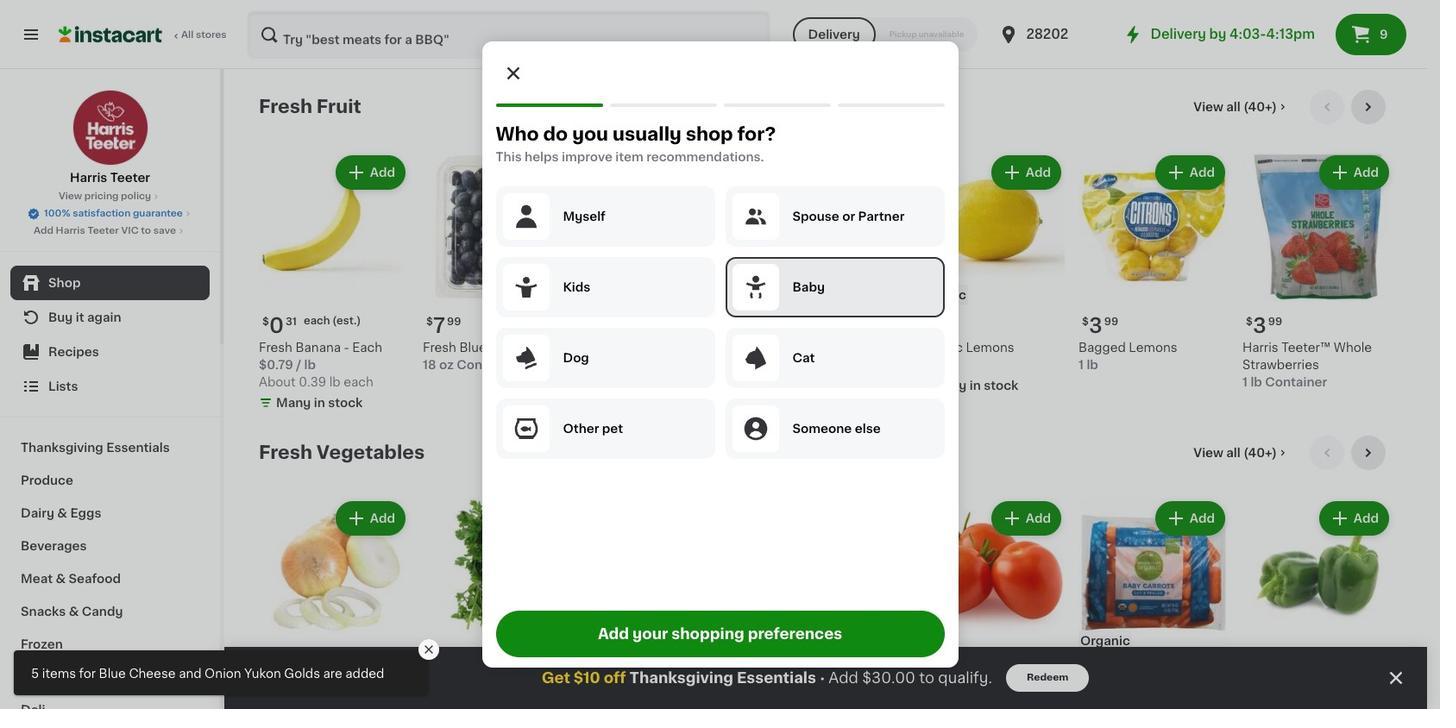Task type: vqa. For each thing, say whether or not it's contained in the screenshot.
'&' inside Dairy & Eggs link
yes



Task type: describe. For each thing, give the bounding box(es) containing it.
spouse
[[793, 211, 840, 223]]

9 inside raspberries 9 oz
[[751, 359, 759, 371]]

organic 50/50 mix
[[751, 688, 864, 700]]

5
[[31, 668, 39, 680]]

all for 2
[[1227, 447, 1241, 459]]

cat
[[793, 352, 815, 364]]

99 for fresh blueberries
[[447, 317, 461, 327]]

lb inside harris teeter™ whole strawberries 1 lb container
[[1251, 376, 1263, 388]]

frozen link
[[10, 628, 210, 661]]

you
[[572, 125, 608, 143]]

dairy & eggs link
[[10, 497, 210, 530]]

snacks & candy
[[21, 606, 123, 618]]

100% satisfaction guarantee button
[[27, 204, 193, 221]]

blueberries
[[460, 342, 529, 354]]

2 inside $ 2 simple truth organic® baby carrots bag
[[1089, 662, 1102, 682]]

organic lemons
[[915, 342, 1015, 354]]

guarantee
[[133, 209, 183, 218]]

shop link
[[10, 266, 210, 300]]

off
[[604, 671, 626, 685]]

helps
[[525, 151, 559, 163]]

each for $ 0 43
[[962, 662, 989, 672]]

other pet
[[563, 423, 623, 435]]

99 for harris teeter™ whole strawberries
[[1268, 317, 1283, 327]]

thanksgiving inside get $10 off thanksgiving essentials • add $30.00 to qualify.
[[630, 671, 734, 685]]

jumbo
[[300, 688, 342, 700]]

0 for $ 0 99
[[597, 316, 612, 336]]

baby inside $ 2 simple truth organic® baby carrots bag
[[1079, 705, 1110, 709]]

& for dairy
[[57, 507, 67, 520]]

each for $ 1 08
[[301, 662, 327, 672]]

fresh banana - each $0.79 / lb about 0.39 lb each
[[259, 342, 382, 388]]

$ up "bagged"
[[1082, 317, 1089, 327]]

view all (40+) button for 2
[[1187, 436, 1296, 470]]

organic down $ 1 39
[[915, 342, 963, 354]]

for?
[[738, 125, 776, 143]]

other
[[563, 423, 599, 435]]

lemons for organic lemons
[[966, 342, 1015, 354]]

meat
[[21, 573, 53, 585]]

9 inside button
[[1380, 28, 1388, 41]]

$ inside $ 0 31
[[262, 317, 269, 327]]

pricing
[[84, 192, 119, 201]]

someone else
[[793, 423, 881, 435]]

item carousel region containing 0
[[259, 90, 1393, 422]]

$ inside $ 2 cilantro
[[426, 663, 433, 673]]

product group containing 6
[[751, 152, 901, 389]]

$ inside $ 0 99
[[590, 317, 597, 327]]

snacks
[[21, 606, 66, 618]]

2 for cilantro
[[433, 662, 446, 682]]

0 for $ 0 43
[[925, 662, 940, 682]]

each
[[352, 342, 382, 354]]

beverages link
[[10, 530, 210, 563]]

item carousel region containing 1
[[259, 436, 1393, 709]]

banana
[[296, 342, 341, 354]]

(est.) inside $0.43 each (estimated) element
[[991, 662, 1020, 672]]

sweet
[[259, 688, 297, 700]]

1 horizontal spatial in
[[970, 380, 981, 392]]

save
[[153, 226, 176, 236]]

shopping
[[672, 627, 745, 641]]

get
[[542, 671, 570, 685]]

add button for organic lemons
[[993, 157, 1060, 188]]

$ 6 59
[[754, 316, 791, 336]]

add button for simple truth organic® baby carrots bag
[[1157, 503, 1224, 534]]

product group containing 7
[[423, 152, 573, 374]]

usually
[[613, 125, 682, 143]]

added
[[345, 668, 384, 680]]

organic down get $10 off thanksgiving essentials • add $30.00 to qualify.
[[751, 688, 799, 700]]

7
[[433, 316, 445, 336]]

add button for fresh banana - each
[[337, 157, 404, 188]]

oz inside 'fresh blueberries 18 oz container'
[[439, 359, 454, 371]]

0 horizontal spatial many
[[276, 397, 311, 409]]

99 for bagged lemons
[[1104, 317, 1119, 327]]

3 for harris teeter™ whole strawberries
[[1253, 316, 1267, 336]]

$ inside $ 7 99
[[426, 317, 433, 327]]

product group containing 2
[[1079, 498, 1229, 709]]

item
[[616, 151, 644, 163]]

fresh vegetables
[[259, 444, 425, 462]]

fresh fruit
[[259, 98, 361, 116]]

0 vertical spatial many
[[932, 380, 967, 392]]

buy it again
[[48, 312, 121, 324]]

/
[[296, 359, 301, 371]]

0 vertical spatial essentials
[[106, 442, 170, 454]]

each inside fresh banana - each $0.79 / lb about 0.39 lb each
[[344, 376, 374, 388]]

$ 1 08
[[262, 662, 294, 682]]

beverages
[[21, 540, 87, 552]]

view for 0
[[1194, 101, 1224, 113]]

delivery button
[[793, 17, 876, 52]]

about
[[259, 376, 296, 388]]

thanksgiving essentials
[[21, 442, 170, 454]]

cheese
[[129, 668, 176, 680]]

0 vertical spatial stock
[[984, 380, 1019, 392]]

close toast image
[[422, 643, 436, 657]]

$ inside the $ 6 59
[[754, 317, 761, 327]]

candy
[[82, 606, 123, 618]]

$ inside '$ 0 43'
[[918, 663, 925, 673]]

$ inside $ 4 69
[[754, 663, 761, 673]]

0 vertical spatial many in stock
[[932, 380, 1019, 392]]

lb inside bagged lemons 1 lb
[[1087, 359, 1099, 371]]

onions
[[259, 705, 302, 709]]

& for snacks
[[69, 606, 79, 618]]

celery
[[587, 688, 627, 700]]

9 button
[[1336, 14, 1407, 55]]

harris teeter™ whole strawberries 1 lb container
[[1243, 342, 1372, 388]]

limes
[[624, 342, 661, 354]]

and
[[179, 668, 202, 680]]

0.39
[[299, 376, 326, 388]]

produce
[[21, 475, 73, 487]]

fresh for fresh blueberries 18 oz container
[[423, 342, 456, 354]]

vegetables
[[317, 444, 425, 462]]

lb right 0.39
[[329, 376, 341, 388]]

lists link
[[10, 369, 210, 404]]

teeter™
[[1282, 342, 1331, 354]]

all
[[181, 30, 194, 40]]

else
[[855, 423, 881, 435]]

08
[[280, 663, 294, 673]]

39
[[936, 317, 950, 327]]

add inside button
[[598, 627, 629, 641]]

kids
[[563, 281, 591, 293]]

lists
[[48, 381, 78, 393]]

add your shopping preferences
[[598, 627, 842, 641]]

add button for roma tomato
[[993, 503, 1060, 534]]

get $10 off thanksgiving essentials • add $30.00 to qualify.
[[542, 671, 992, 685]]

view for 1
[[1194, 447, 1224, 459]]

vic
[[121, 226, 139, 236]]

add your shopping preferences button
[[496, 611, 945, 658]]

blue
[[99, 668, 126, 680]]

strawberries
[[1243, 359, 1319, 371]]

1 vertical spatial in
[[314, 397, 325, 409]]

simple
[[1079, 688, 1120, 700]]

each (est.) for 2
[[301, 662, 358, 672]]

myself
[[563, 211, 606, 223]]

tomato
[[953, 688, 999, 700]]

or
[[843, 211, 855, 223]]

by
[[1210, 28, 1227, 41]]

fresh for fresh vegetables
[[259, 444, 312, 462]]

who
[[496, 125, 539, 143]]

harris teeter link
[[70, 90, 150, 186]]

5 items for blue cheese and onion yukon golds are added
[[31, 668, 384, 680]]

each (est.) inside $0.43 each (estimated) element
[[962, 662, 1020, 672]]

43
[[942, 663, 955, 673]]

delivery by 4:03-4:13pm
[[1151, 28, 1315, 41]]

delivery for delivery by 4:03-4:13pm
[[1151, 28, 1206, 41]]

delivery by 4:03-4:13pm link
[[1123, 24, 1315, 45]]

4
[[761, 662, 775, 682]]

meat & seafood
[[21, 573, 121, 585]]



Task type: locate. For each thing, give the bounding box(es) containing it.
1 vertical spatial to
[[919, 671, 935, 685]]

0 vertical spatial view
[[1194, 101, 1224, 113]]

teeter down satisfaction
[[88, 226, 119, 236]]

organic®
[[1158, 688, 1213, 700]]

container inside 'fresh blueberries 18 oz container'
[[457, 359, 519, 371]]

2 horizontal spatial 0
[[925, 662, 940, 682]]

add inside get $10 off thanksgiving essentials • add $30.00 to qualify.
[[829, 671, 859, 685]]

container down "strawberries" in the right of the page
[[1265, 376, 1328, 388]]

0 vertical spatial item carousel region
[[259, 90, 1393, 422]]

many down about
[[276, 397, 311, 409]]

2 oz from the left
[[762, 359, 777, 371]]

$ up "strawberries" in the right of the page
[[1246, 317, 1253, 327]]

1 $ 3 99 from the left
[[1082, 316, 1119, 336]]

view all (40+) for 3
[[1194, 101, 1277, 113]]

$ 2 simple truth organic® baby carrots bag
[[1079, 662, 1213, 709]]

& inside snacks & candy "link"
[[69, 606, 79, 618]]

each (est.) up -
[[304, 316, 361, 326]]

1 vertical spatial (40+)
[[1244, 447, 1277, 459]]

oz right 18
[[439, 359, 454, 371]]

0 vertical spatial 9
[[1380, 28, 1388, 41]]

1 horizontal spatial baby
[[1079, 705, 1110, 709]]

teeter up policy
[[110, 172, 150, 184]]

all stores link
[[59, 10, 228, 59]]

harris down 100%
[[56, 226, 85, 236]]

lb
[[304, 359, 316, 371], [1087, 359, 1099, 371], [329, 376, 341, 388], [1251, 376, 1263, 388]]

stock down fresh banana - each $0.79 / lb about 0.39 lb each
[[328, 397, 363, 409]]

1 horizontal spatial 0
[[597, 316, 612, 336]]

1 vertical spatial all
[[1227, 447, 1241, 459]]

99 up "bagged"
[[1104, 317, 1119, 327]]

$ left 59
[[754, 317, 761, 327]]

2 for 2
[[597, 662, 610, 682]]

$1.08 each (estimated) element
[[259, 655, 409, 685]]

recipes link
[[10, 335, 210, 369]]

$ up 18
[[426, 317, 433, 327]]

it
[[76, 312, 84, 324]]

delivery inside button
[[808, 28, 860, 41]]

oz
[[439, 359, 454, 371], [762, 359, 777, 371]]

oz inside raspberries 9 oz
[[762, 359, 777, 371]]

(40+) for 3
[[1244, 101, 1277, 113]]

0 for $ 0 31
[[269, 316, 284, 336]]

add button for bagged lemons
[[1157, 157, 1224, 188]]

$30.00
[[862, 671, 916, 685]]

instacart logo image
[[59, 24, 162, 45]]

1 vertical spatial 9
[[751, 359, 759, 371]]

main content containing 0
[[224, 69, 1428, 709]]

1 view all (40+) from the top
[[1194, 101, 1277, 113]]

1 vertical spatial many
[[276, 397, 311, 409]]

to
[[141, 226, 151, 236], [919, 671, 935, 685]]

harris teeter
[[70, 172, 150, 184]]

99 up celery
[[612, 663, 626, 673]]

yellow
[[345, 688, 384, 700]]

1 horizontal spatial 2
[[597, 662, 610, 682]]

$ left 31
[[262, 317, 269, 327]]

$ 0 99
[[590, 316, 628, 336]]

$0.31 each (estimated) element
[[259, 309, 409, 339]]

0 up large
[[597, 316, 612, 336]]

2 all from the top
[[1227, 447, 1241, 459]]

2
[[433, 662, 446, 682], [597, 662, 610, 682], [1089, 662, 1102, 682]]

(40+)
[[1244, 101, 1277, 113], [1244, 447, 1277, 459]]

each
[[304, 316, 330, 326], [344, 376, 374, 388], [301, 662, 327, 672], [962, 662, 989, 672]]

each (est.) up tomato
[[962, 662, 1020, 672]]

baby down simple
[[1079, 705, 1110, 709]]

0 vertical spatial (40+)
[[1244, 101, 1277, 113]]

1 horizontal spatial lemons
[[1129, 342, 1178, 354]]

yukon
[[244, 668, 281, 680]]

view pricing policy
[[59, 192, 151, 201]]

1 down "strawberries" in the right of the page
[[1243, 376, 1248, 388]]

$ 3 99 for harris
[[1246, 316, 1283, 336]]

$1.79 element
[[1243, 655, 1393, 685]]

sponsored badge image
[[751, 375, 803, 385]]

1 horizontal spatial thanksgiving
[[630, 671, 734, 685]]

fresh left fruit
[[259, 98, 312, 116]]

all stores
[[181, 30, 227, 40]]

to up roma
[[919, 671, 935, 685]]

0 vertical spatial thanksgiving
[[21, 442, 103, 454]]

(est.) inside $1.08 each (estimated) "element"
[[330, 662, 358, 672]]

buy
[[48, 312, 73, 324]]

each down each
[[344, 376, 374, 388]]

baby
[[793, 281, 825, 293], [1079, 705, 1110, 709]]

2 up cilantro at left
[[433, 662, 446, 682]]

& right meat
[[56, 573, 66, 585]]

fresh for fresh fruit
[[259, 98, 312, 116]]

1 (40+) from the top
[[1244, 101, 1277, 113]]

thanksgiving down shopping
[[630, 671, 734, 685]]

1 left '08'
[[269, 662, 278, 682]]

container inside harris teeter™ whole strawberries 1 lb container
[[1265, 376, 1328, 388]]

lb down "strawberries" in the right of the page
[[1251, 376, 1263, 388]]

0 vertical spatial to
[[141, 226, 151, 236]]

0 horizontal spatial stock
[[328, 397, 363, 409]]

(40+) for 2
[[1244, 447, 1277, 459]]

0 horizontal spatial container
[[457, 359, 519, 371]]

2 view all (40+) from the top
[[1194, 447, 1277, 459]]

product group
[[259, 152, 409, 415], [423, 152, 573, 374], [587, 152, 737, 381], [751, 152, 901, 389], [915, 152, 1065, 398], [1079, 152, 1229, 374], [1243, 152, 1393, 391], [259, 498, 409, 709], [915, 498, 1065, 709], [1079, 498, 1229, 709], [1243, 498, 1393, 709]]

99
[[447, 317, 461, 327], [614, 317, 628, 327], [1104, 317, 1119, 327], [1268, 317, 1283, 327], [612, 663, 626, 673]]

1 vertical spatial view
[[59, 192, 82, 201]]

2 up celery
[[597, 662, 610, 682]]

$ 3 99 up "strawberries" in the right of the page
[[1246, 316, 1283, 336]]

2 item carousel region from the top
[[259, 436, 1393, 709]]

treatment tracker modal dialog
[[224, 647, 1428, 709]]

dog
[[563, 352, 589, 364]]

1 inside harris teeter™ whole strawberries 1 lb container
[[1243, 376, 1248, 388]]

0 horizontal spatial baby
[[793, 281, 825, 293]]

1 vertical spatial baby
[[1079, 705, 1110, 709]]

product group containing add
[[1243, 498, 1393, 709]]

1 vertical spatial stock
[[328, 397, 363, 409]]

again
[[87, 312, 121, 324]]

mix
[[843, 688, 864, 700]]

(est.) inside $0.31 each (estimated) element
[[333, 316, 361, 326]]

teeter inside add harris teeter vic to save link
[[88, 226, 119, 236]]

fresh up the $0.79
[[259, 342, 292, 354]]

in
[[970, 380, 981, 392], [314, 397, 325, 409]]

lb down "bagged"
[[1087, 359, 1099, 371]]

0 horizontal spatial 3
[[1089, 316, 1103, 336]]

1 3 from the left
[[1089, 316, 1103, 336]]

0 vertical spatial view all (40+) button
[[1187, 90, 1296, 124]]

1 vertical spatial many in stock
[[276, 397, 363, 409]]

0 horizontal spatial essentials
[[106, 442, 170, 454]]

1 vertical spatial &
[[56, 573, 66, 585]]

$ up simple
[[1082, 663, 1089, 673]]

0 vertical spatial container
[[457, 359, 519, 371]]

0 vertical spatial view all (40+)
[[1194, 101, 1277, 113]]

2 view all (40+) button from the top
[[1187, 436, 1296, 470]]

baby up raspberries
[[793, 281, 825, 293]]

(est.) up tomato
[[991, 662, 1020, 672]]

1 vertical spatial view all (40+)
[[1194, 447, 1277, 459]]

1 vertical spatial thanksgiving
[[630, 671, 734, 685]]

view pricing policy link
[[59, 190, 161, 204]]

dairy
[[21, 507, 54, 520]]

many down organic lemons
[[932, 380, 967, 392]]

harris
[[70, 172, 107, 184], [56, 226, 85, 236], [1243, 342, 1279, 354]]

fresh up 18
[[423, 342, 456, 354]]

0 horizontal spatial oz
[[439, 359, 454, 371]]

3 2 from the left
[[1089, 662, 1102, 682]]

99 inside $ 0 99
[[614, 317, 628, 327]]

truth
[[1123, 688, 1155, 700]]

1 item carousel region from the top
[[259, 90, 1393, 422]]

0 horizontal spatial lemons
[[966, 342, 1015, 354]]

items
[[42, 668, 76, 680]]

1 horizontal spatial 9
[[1380, 28, 1388, 41]]

essentials up produce link
[[106, 442, 170, 454]]

preferences
[[748, 627, 842, 641]]

in down 0.39
[[314, 397, 325, 409]]

are
[[323, 668, 342, 680]]

0 horizontal spatial 0
[[269, 316, 284, 336]]

stock
[[984, 380, 1019, 392], [328, 397, 363, 409]]

$ down close toast "image"
[[426, 663, 433, 673]]

each (est.) inside $1.08 each (estimated) "element"
[[301, 662, 358, 672]]

2 (40+) from the top
[[1244, 447, 1277, 459]]

main content
[[224, 69, 1428, 709]]

$ left '08'
[[262, 663, 269, 673]]

1 horizontal spatial many in stock
[[932, 380, 1019, 392]]

stock down organic lemons
[[984, 380, 1019, 392]]

3 for bagged lemons
[[1089, 316, 1103, 336]]

None search field
[[247, 10, 770, 59]]

0 horizontal spatial many in stock
[[276, 397, 363, 409]]

add button for harris teeter™ whole strawberries
[[1321, 157, 1388, 188]]

$ inside $ 2 simple truth organic® baby carrots bag
[[1082, 663, 1089, 673]]

0 horizontal spatial delivery
[[808, 28, 860, 41]]

$ 4 69
[[754, 662, 791, 682]]

whole
[[1334, 342, 1372, 354]]

1 view all (40+) button from the top
[[1187, 90, 1296, 124]]

1 horizontal spatial essentials
[[737, 671, 816, 685]]

shop
[[686, 125, 733, 143]]

bagged lemons 1 lb
[[1079, 342, 1178, 371]]

1 vertical spatial harris
[[56, 226, 85, 236]]

6
[[761, 316, 775, 336]]

1 horizontal spatial stock
[[984, 380, 1019, 392]]

produce link
[[10, 464, 210, 497]]

1 lemons from the left
[[966, 342, 1015, 354]]

view all (40+) for 2
[[1194, 447, 1277, 459]]

99 inside $ 2 99
[[612, 663, 626, 673]]

$ left 69
[[754, 663, 761, 673]]

3 up "strawberries" in the right of the page
[[1253, 316, 1267, 336]]

2 $ 3 99 from the left
[[1246, 316, 1283, 336]]

seafood
[[69, 573, 121, 585]]

-
[[344, 342, 349, 354]]

0 vertical spatial harris
[[70, 172, 107, 184]]

0 horizontal spatial thanksgiving
[[21, 442, 103, 454]]

2 3 from the left
[[1253, 316, 1267, 336]]

0 vertical spatial all
[[1227, 101, 1241, 113]]

2 2 from the left
[[597, 662, 610, 682]]

(est.) up -
[[333, 316, 361, 326]]

1 horizontal spatial container
[[1265, 376, 1328, 388]]

$10
[[574, 671, 600, 685]]

99 inside $ 7 99
[[447, 317, 461, 327]]

$ 3 99
[[1082, 316, 1119, 336], [1246, 316, 1283, 336]]

who do you usually shop for? this helps improve item recommendations.
[[496, 125, 776, 163]]

fresh down about
[[259, 444, 312, 462]]

2 horizontal spatial 2
[[1089, 662, 1102, 682]]

0 vertical spatial &
[[57, 507, 67, 520]]

shop
[[48, 277, 81, 289]]

partner
[[858, 211, 905, 223]]

0 left 43
[[925, 662, 940, 682]]

add button
[[337, 157, 404, 188], [993, 157, 1060, 188], [1157, 157, 1224, 188], [1321, 157, 1388, 188], [337, 503, 404, 534], [993, 503, 1060, 534], [1157, 503, 1224, 534], [1321, 503, 1388, 534]]

each for $ 0 31
[[304, 316, 330, 326]]

99 for large limes
[[614, 317, 628, 327]]

2 vertical spatial &
[[69, 606, 79, 618]]

view all (40+) button for 3
[[1187, 90, 1296, 124]]

essentials inside get $10 off thanksgiving essentials • add $30.00 to qualify.
[[737, 671, 816, 685]]

each right '08'
[[301, 662, 327, 672]]

99 right 7
[[447, 317, 461, 327]]

2 vertical spatial view
[[1194, 447, 1224, 459]]

$ left off
[[590, 663, 597, 673]]

organic up simple
[[1081, 635, 1130, 647]]

0 vertical spatial teeter
[[110, 172, 150, 184]]

snacks & candy link
[[10, 596, 210, 628]]

redeem button
[[1006, 665, 1089, 692]]

each inside "element"
[[301, 662, 327, 672]]

1 horizontal spatial oz
[[762, 359, 777, 371]]

$ up large
[[590, 317, 597, 327]]

& inside dairy & eggs link
[[57, 507, 67, 520]]

for
[[79, 668, 96, 680]]

item carousel region
[[259, 90, 1393, 422], [259, 436, 1393, 709]]

$ 3 99 for bagged
[[1082, 316, 1119, 336]]

1 vertical spatial essentials
[[737, 671, 816, 685]]

many in stock down organic lemons
[[932, 380, 1019, 392]]

organic
[[917, 289, 966, 301], [915, 342, 963, 354], [1081, 635, 1130, 647], [751, 688, 799, 700]]

& for meat
[[56, 573, 66, 585]]

2 up simple
[[1089, 662, 1102, 682]]

harris teeter logo image
[[72, 90, 148, 166]]

add harris teeter vic to save link
[[34, 224, 186, 238]]

1 horizontal spatial $ 3 99
[[1246, 316, 1283, 336]]

$ inside $ 1 39
[[918, 317, 925, 327]]

oz up sponsored badge image
[[762, 359, 777, 371]]

lemons for bagged lemons 1 lb
[[1129, 342, 1178, 354]]

1 inside $1.08 each (estimated) "element"
[[269, 662, 278, 682]]

fresh inside 'fresh blueberries 18 oz container'
[[423, 342, 456, 354]]

redeem
[[1027, 673, 1069, 683]]

organic inside product group
[[1081, 635, 1130, 647]]

roma tomato
[[915, 688, 999, 700]]

thanksgiving up produce on the left bottom of page
[[21, 442, 103, 454]]

each right 31
[[304, 316, 330, 326]]

onion
[[205, 668, 241, 680]]

raspberries
[[751, 342, 824, 354]]

fresh blueberries 18 oz container
[[423, 342, 529, 371]]

lemons inside bagged lemons 1 lb
[[1129, 342, 1178, 354]]

delivery
[[1151, 28, 1206, 41], [808, 28, 860, 41]]

many in stock
[[932, 380, 1019, 392], [276, 397, 363, 409]]

frozen
[[21, 639, 63, 651]]

$ inside $ 2 99
[[590, 663, 597, 673]]

9
[[1380, 28, 1388, 41], [751, 359, 759, 371]]

1 inside bagged lemons 1 lb
[[1079, 359, 1084, 371]]

service type group
[[793, 17, 978, 52]]

harris up "strawberries" in the right of the page
[[1243, 342, 1279, 354]]

thanksgiving essentials link
[[10, 432, 210, 464]]

1 oz from the left
[[439, 359, 454, 371]]

0 vertical spatial in
[[970, 380, 981, 392]]

1 down "bagged"
[[1079, 359, 1084, 371]]

18
[[423, 359, 436, 371]]

to right the vic
[[141, 226, 151, 236]]

0 horizontal spatial $ 3 99
[[1082, 316, 1119, 336]]

harris inside harris teeter™ whole strawberries 1 lb container
[[1243, 342, 1279, 354]]

(est.) for 2
[[330, 662, 358, 672]]

2 vertical spatial harris
[[1243, 342, 1279, 354]]

in down organic lemons
[[970, 380, 981, 392]]

$ inside $ 1 08
[[262, 663, 269, 673]]

fresh inside fresh banana - each $0.79 / lb about 0.39 lb each
[[259, 342, 292, 354]]

3 up "bagged"
[[1089, 316, 1103, 336]]

$0.43 each (estimated) element
[[915, 655, 1065, 685]]

many in stock down 0.39
[[276, 397, 363, 409]]

1 horizontal spatial many
[[932, 380, 967, 392]]

someone
[[793, 423, 852, 435]]

organic up '39'
[[917, 289, 966, 301]]

roma
[[915, 688, 950, 700]]

each (est.) up jumbo
[[301, 662, 358, 672]]

1 left '39'
[[925, 316, 934, 336]]

99 up 'teeter™'
[[1268, 317, 1283, 327]]

2 lemons from the left
[[1129, 342, 1178, 354]]

add harris teeter vic to save
[[34, 226, 176, 236]]

0 horizontal spatial 2
[[433, 662, 446, 682]]

large
[[587, 342, 621, 354]]

1 vertical spatial view all (40+) button
[[1187, 436, 1296, 470]]

$ 0 43
[[918, 662, 955, 682]]

container down blueberries
[[457, 359, 519, 371]]

essentials up 'organic 50/50 mix'
[[737, 671, 816, 685]]

1 horizontal spatial delivery
[[1151, 28, 1206, 41]]

to inside get $10 off thanksgiving essentials • add $30.00 to qualify.
[[919, 671, 935, 685]]

add button for sweet jumbo yellow onions
[[337, 503, 404, 534]]

spouse or partner
[[793, 211, 905, 223]]

1 vertical spatial item carousel region
[[259, 436, 1393, 709]]

31
[[286, 317, 297, 327]]

harris for harris teeter
[[70, 172, 107, 184]]

99 for celery
[[612, 663, 626, 673]]

delivery for delivery
[[808, 28, 860, 41]]

baby inside add your shopping preferences "element"
[[793, 281, 825, 293]]

$ left 43
[[918, 663, 925, 673]]

59
[[777, 317, 791, 327]]

lb right /
[[304, 359, 316, 371]]

golds
[[284, 668, 320, 680]]

add your shopping preferences element
[[482, 41, 958, 668]]

do
[[543, 125, 568, 143]]

all for 3
[[1227, 101, 1241, 113]]

2 inside $ 2 cilantro
[[433, 662, 446, 682]]

1 2 from the left
[[433, 662, 446, 682]]

teeter inside harris teeter link
[[110, 172, 150, 184]]

& inside meat & seafood link
[[56, 573, 66, 585]]

& left 'eggs'
[[57, 507, 67, 520]]

28202 button
[[999, 10, 1103, 59]]

harris up pricing
[[70, 172, 107, 184]]

large limes
[[587, 342, 661, 354]]

& left the candy
[[69, 606, 79, 618]]

1 vertical spatial teeter
[[88, 226, 119, 236]]

0 horizontal spatial 9
[[751, 359, 759, 371]]

raspberries 9 oz
[[751, 342, 824, 371]]

0 left 31
[[269, 316, 284, 336]]

1 horizontal spatial 3
[[1253, 316, 1267, 336]]

$ 3 99 up "bagged"
[[1082, 316, 1119, 336]]

&
[[57, 507, 67, 520], [56, 573, 66, 585], [69, 606, 79, 618]]

policy
[[121, 192, 151, 201]]

1 vertical spatial container
[[1265, 376, 1328, 388]]

0 vertical spatial baby
[[793, 281, 825, 293]]

harris for harris teeter™ whole strawberries 1 lb container
[[1243, 342, 1279, 354]]

each (est.) for 3
[[304, 316, 361, 326]]

0
[[269, 316, 284, 336], [597, 316, 612, 336], [925, 662, 940, 682]]

(est.) for 3
[[333, 316, 361, 326]]

(est.) up yellow
[[330, 662, 358, 672]]

fresh for fresh banana - each $0.79 / lb about 0.39 lb each
[[259, 342, 292, 354]]

improve
[[562, 151, 613, 163]]

each (est.) inside $0.31 each (estimated) element
[[304, 316, 361, 326]]

view
[[1194, 101, 1224, 113], [59, 192, 82, 201], [1194, 447, 1224, 459]]

1 all from the top
[[1227, 101, 1241, 113]]

each up tomato
[[962, 662, 989, 672]]

0 horizontal spatial to
[[141, 226, 151, 236]]

99 up large limes
[[614, 317, 628, 327]]

bakery
[[21, 671, 64, 684]]

$ left '39'
[[918, 317, 925, 327]]

0 horizontal spatial in
[[314, 397, 325, 409]]

1 horizontal spatial to
[[919, 671, 935, 685]]

dairy & eggs
[[21, 507, 101, 520]]



